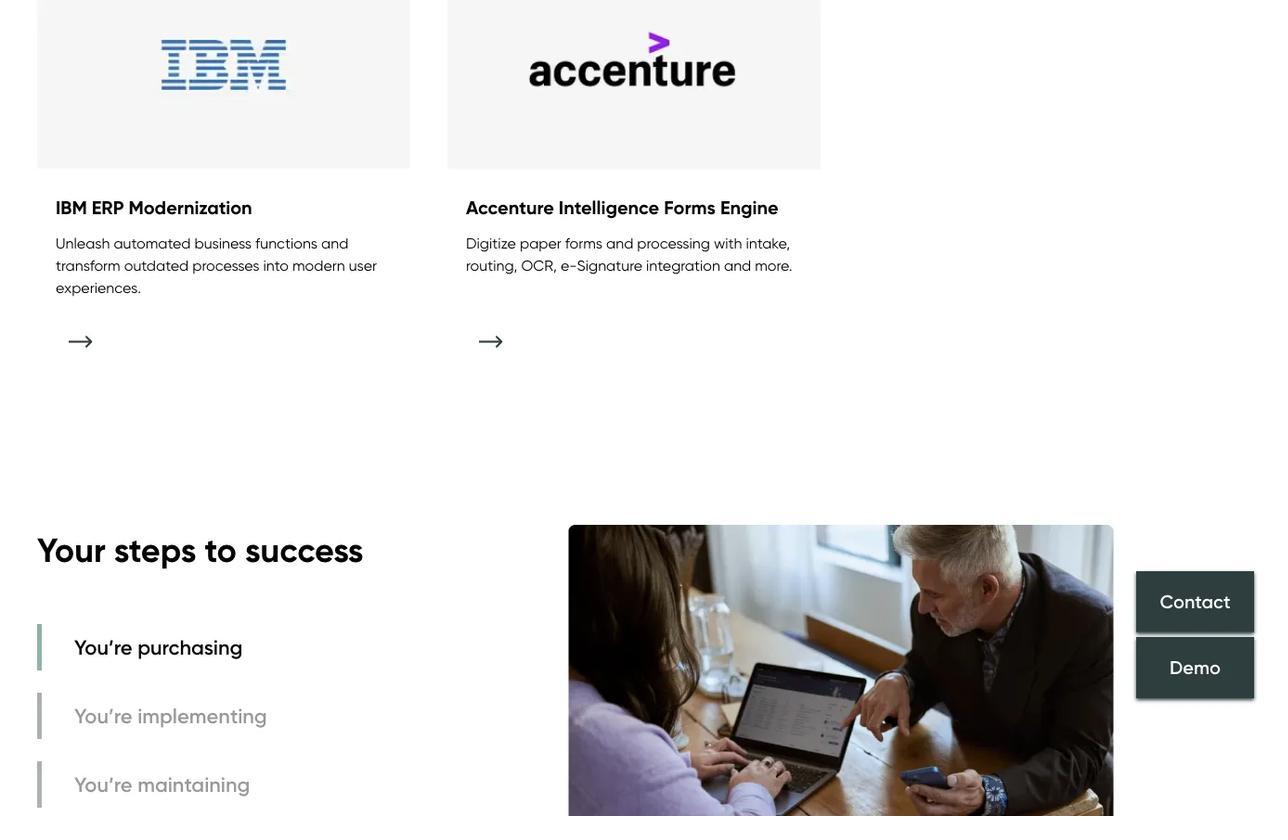 Task type: vqa. For each thing, say whether or not it's contained in the screenshot.
Engine at top right
yes



Task type: locate. For each thing, give the bounding box(es) containing it.
you're inside you're maintaining link
[[74, 773, 132, 798]]

unleash automated business functions and transform outdated processes into modern user experiences.
[[56, 235, 377, 298]]

into
[[263, 257, 289, 275]]

processing
[[637, 235, 710, 253]]

demo link
[[1136, 638, 1254, 699]]

and inside unleash automated business functions and transform outdated processes into modern user experiences.
[[321, 235, 348, 253]]

maintaining
[[138, 773, 250, 798]]

you're down the you're purchasing 'link'
[[74, 704, 132, 729]]

contact link
[[1136, 572, 1254, 633]]

your steps to success
[[37, 531, 364, 572]]

2 horizontal spatial and
[[724, 257, 751, 275]]

0 vertical spatial you're
[[74, 636, 132, 661]]

forms
[[565, 235, 603, 253]]

automated
[[114, 235, 191, 253]]

modernization
[[129, 197, 252, 220]]

3 you're from the top
[[74, 773, 132, 798]]

and down with
[[724, 257, 751, 275]]

modern
[[292, 257, 345, 275]]

you're maintaining
[[74, 773, 250, 798]]

steps
[[114, 531, 196, 572]]

success
[[245, 531, 364, 572]]

transform
[[56, 257, 120, 275]]

accenture logo image
[[447, 0, 821, 170]]

processes
[[192, 257, 259, 275]]

erp
[[92, 197, 124, 220]]

engine
[[720, 197, 779, 220]]

and up signature
[[606, 235, 633, 253]]

ibm erp modernization
[[56, 197, 252, 220]]

to
[[205, 531, 237, 572]]

routing,
[[466, 257, 517, 275]]

you'll work with one of our resell partners to determine the best licenses for your digital transformation. image
[[569, 508, 1113, 817]]

you're inside you're implementing "link"
[[74, 704, 132, 729]]

1 vertical spatial you're
[[74, 704, 132, 729]]

you're down you're implementing "link"
[[74, 773, 132, 798]]

0 horizontal spatial and
[[321, 235, 348, 253]]

2 vertical spatial you're
[[74, 773, 132, 798]]

and
[[321, 235, 348, 253], [606, 235, 633, 253], [724, 257, 751, 275]]

and up modern
[[321, 235, 348, 253]]

digitize paper forms and processing with intake, routing, ocr, e-signature integration and more.
[[466, 235, 792, 275]]

2 you're from the top
[[74, 704, 132, 729]]

1 you're from the top
[[74, 636, 132, 661]]

business
[[194, 235, 252, 253]]

digitize
[[466, 235, 516, 253]]

integration
[[646, 257, 720, 275]]

you're up you're implementing "link"
[[74, 636, 132, 661]]

more.
[[755, 257, 792, 275]]

experiences.
[[56, 280, 141, 298]]

you're inside the you're purchasing 'link'
[[74, 636, 132, 661]]

you're maintaining link
[[37, 763, 272, 809]]

you're
[[74, 636, 132, 661], [74, 704, 132, 729], [74, 773, 132, 798]]



Task type: describe. For each thing, give the bounding box(es) containing it.
intelligence
[[559, 197, 659, 220]]

outdated
[[124, 257, 189, 275]]

ibm logo image
[[37, 0, 410, 170]]

purchasing
[[138, 636, 243, 661]]

unleash
[[56, 235, 110, 253]]

e-
[[561, 257, 577, 275]]

demo
[[1170, 657, 1221, 680]]

paper
[[520, 235, 562, 253]]

ibm
[[56, 197, 87, 220]]

accenture intelligence forms engine
[[466, 197, 779, 220]]

you're for you're purchasing
[[74, 636, 132, 661]]

intake,
[[746, 235, 790, 253]]

implementing
[[138, 704, 267, 729]]

you're for you're implementing
[[74, 704, 132, 729]]

functions
[[255, 235, 318, 253]]

your
[[37, 531, 106, 572]]

contact
[[1160, 590, 1231, 613]]

signature
[[577, 257, 642, 275]]

user
[[349, 257, 377, 275]]

you're for you're maintaining
[[74, 773, 132, 798]]

forms
[[664, 197, 716, 220]]

you're purchasing link
[[37, 625, 272, 672]]

1 horizontal spatial and
[[606, 235, 633, 253]]

ocr,
[[521, 257, 557, 275]]

you're purchasing
[[74, 636, 243, 661]]

you're implementing
[[74, 704, 267, 729]]

accenture
[[466, 197, 554, 220]]

you're implementing link
[[37, 694, 272, 740]]

with
[[714, 235, 742, 253]]



